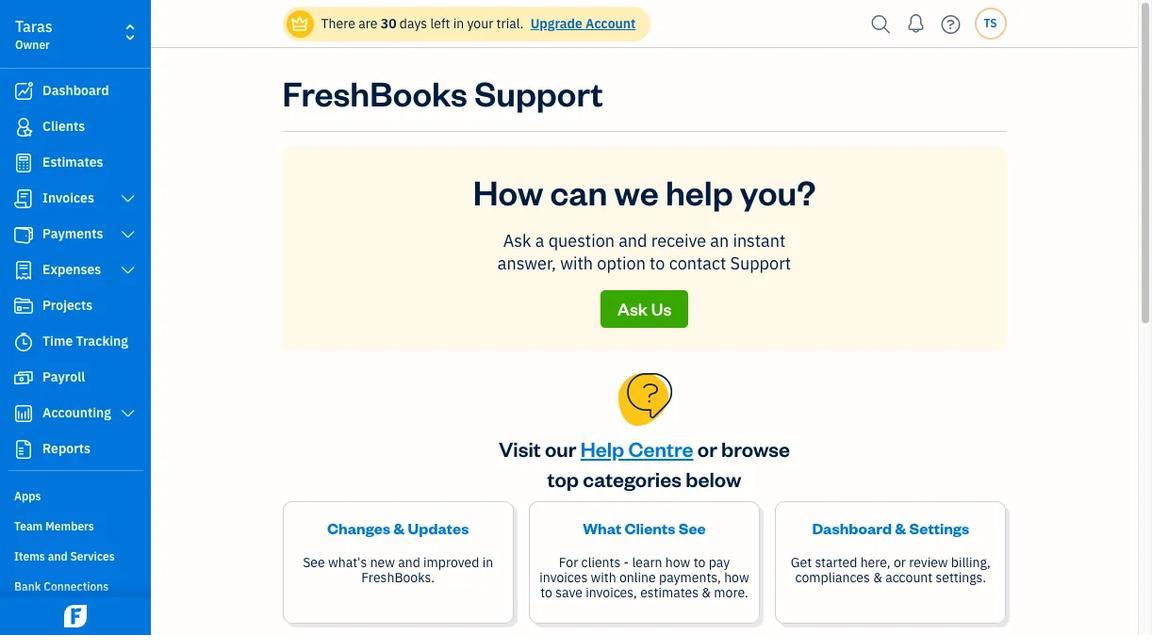 Task type: describe. For each thing, give the bounding box(es) containing it.
here,
[[861, 555, 891, 572]]

visit
[[499, 436, 541, 462]]

help
[[666, 170, 734, 214]]

upgrade
[[531, 15, 583, 32]]

dashboard link
[[5, 75, 145, 108]]

payroll
[[42, 369, 85, 386]]

team members
[[14, 520, 94, 534]]

items and services link
[[5, 542, 145, 571]]

chevron large down image for accounting
[[119, 407, 137, 422]]

expenses link
[[5, 254, 145, 288]]

project image
[[12, 297, 35, 316]]

there
[[321, 15, 356, 32]]

client image
[[12, 118, 35, 137]]

get started here, or review billing, compliances & account settings.
[[791, 555, 991, 587]]

reports link
[[5, 433, 145, 467]]

with for clients
[[591, 570, 617, 587]]

accounting
[[42, 405, 111, 422]]

expense image
[[12, 261, 35, 280]]

or inside visit our help centre or browse top categories below
[[698, 436, 718, 462]]

billing,
[[952, 555, 991, 572]]

services
[[70, 550, 115, 564]]

estimates link
[[5, 146, 145, 180]]

ask for ask us
[[618, 298, 648, 320]]

or inside get started here, or review billing, compliances & account settings.
[[894, 555, 906, 572]]

payroll link
[[5, 361, 145, 395]]

what's
[[328, 555, 367, 572]]

ask for ask a question and receive an instant answer, with option to contact support
[[504, 230, 532, 252]]

save
[[556, 585, 583, 602]]

help
[[581, 436, 625, 462]]

1 horizontal spatial how
[[725, 570, 750, 587]]

1 vertical spatial to
[[694, 555, 706, 572]]

help centre link
[[581, 436, 694, 462]]

connections
[[44, 580, 109, 594]]

team members link
[[5, 512, 145, 541]]

in for improved
[[483, 555, 493, 572]]

payments,
[[659, 570, 722, 587]]

freshbooks.
[[362, 570, 435, 587]]

instant
[[733, 230, 786, 252]]

browse
[[722, 436, 791, 462]]

invoice image
[[12, 190, 35, 208]]

expenses
[[42, 261, 101, 278]]

timer image
[[12, 333, 35, 352]]

& left settings
[[896, 519, 907, 539]]

owner
[[15, 38, 50, 52]]

report image
[[12, 441, 35, 459]]

ask a question and receive an instant answer, with option to contact support
[[498, 230, 792, 275]]

payments
[[42, 225, 103, 242]]

invoices link
[[5, 182, 145, 216]]

centre
[[629, 436, 694, 462]]

visit our help centre or browse top categories below
[[499, 436, 791, 492]]

there are 30 days left in your trial. upgrade account
[[321, 15, 636, 32]]

changes
[[327, 519, 391, 539]]

& inside get started here, or review billing, compliances & account settings.
[[874, 570, 883, 587]]

bank
[[14, 580, 41, 594]]

ask us
[[618, 298, 672, 320]]

left
[[431, 15, 450, 32]]

bank connections link
[[5, 573, 145, 601]]

dashboard image
[[12, 82, 35, 101]]

and inside main element
[[48, 550, 68, 564]]

estimates
[[42, 154, 103, 171]]

apps
[[14, 490, 41, 504]]

apps link
[[5, 482, 145, 510]]

estimate image
[[12, 154, 35, 173]]

crown image
[[290, 14, 310, 33]]

account
[[886, 570, 933, 587]]

us
[[652, 298, 672, 320]]

members
[[45, 520, 94, 534]]

receive
[[652, 230, 707, 252]]

ts
[[984, 16, 998, 30]]

time
[[42, 333, 73, 350]]

see what's new and improved in freshbooks.
[[303, 555, 493, 587]]

reports
[[42, 441, 91, 458]]

dashboard & settings
[[813, 519, 970, 539]]

estimates
[[641, 585, 699, 602]]

option
[[597, 253, 646, 275]]

& inside for clients - learn how to pay invoices with online payments, how to save invoices, estimates & more.
[[702, 585, 711, 602]]

projects
[[42, 297, 93, 314]]

accounting link
[[5, 397, 145, 431]]

with for can
[[561, 253, 593, 275]]

our
[[545, 436, 577, 462]]

your
[[467, 15, 494, 32]]

support inside ask a question and receive an instant answer, with option to contact support
[[731, 253, 792, 275]]

can
[[550, 170, 608, 214]]

clients
[[582, 555, 621, 572]]

time tracking link
[[5, 325, 145, 359]]

0 horizontal spatial to
[[541, 585, 553, 602]]

-
[[624, 555, 629, 572]]

categories
[[583, 466, 682, 492]]

items
[[14, 550, 45, 564]]

chevron large down image for invoices
[[119, 192, 137, 207]]

main element
[[0, 0, 212, 636]]

get
[[791, 555, 812, 572]]

online
[[620, 570, 656, 587]]

top
[[548, 466, 579, 492]]

compliances
[[796, 570, 871, 587]]

upgrade account link
[[527, 15, 636, 32]]

started
[[815, 555, 858, 572]]

time tracking
[[42, 333, 128, 350]]

taras
[[15, 17, 52, 36]]

dashboard for dashboard
[[42, 82, 109, 99]]

and for changes
[[398, 555, 421, 572]]

team
[[14, 520, 43, 534]]

1 horizontal spatial clients
[[625, 519, 676, 539]]



Task type: locate. For each thing, give the bounding box(es) containing it.
ask inside ask us button
[[618, 298, 648, 320]]

with down question
[[561, 253, 593, 275]]

and right 'items'
[[48, 550, 68, 564]]

0 vertical spatial chevron large down image
[[119, 192, 137, 207]]

how can we help you?
[[473, 170, 816, 214]]

chevron large down image right 'accounting'
[[119, 407, 137, 422]]

0 vertical spatial see
[[679, 519, 706, 539]]

0 vertical spatial ask
[[504, 230, 532, 252]]

0 horizontal spatial clients
[[42, 118, 85, 135]]

0 vertical spatial clients
[[42, 118, 85, 135]]

or
[[698, 436, 718, 462], [894, 555, 906, 572]]

1 vertical spatial clients
[[625, 519, 676, 539]]

or right here,
[[894, 555, 906, 572]]

0 horizontal spatial dashboard
[[42, 82, 109, 99]]

see
[[679, 519, 706, 539], [303, 555, 325, 572]]

you?
[[740, 170, 816, 214]]

1 horizontal spatial in
[[483, 555, 493, 572]]

or up below
[[698, 436, 718, 462]]

projects link
[[5, 290, 145, 324]]

chevron large down image down chevron large down image
[[119, 263, 137, 278]]

search image
[[866, 10, 897, 38]]

1 horizontal spatial ask
[[618, 298, 648, 320]]

ask us button
[[601, 291, 689, 328]]

& left account
[[874, 570, 883, 587]]

in inside see what's new and improved in freshbooks.
[[483, 555, 493, 572]]

to
[[650, 253, 666, 275], [694, 555, 706, 572], [541, 585, 553, 602]]

learn
[[633, 555, 663, 572]]

clients
[[42, 118, 85, 135], [625, 519, 676, 539]]

support down upgrade
[[475, 71, 603, 115]]

to inside ask a question and receive an instant answer, with option to contact support
[[650, 253, 666, 275]]

dashboard inside main element
[[42, 82, 109, 99]]

an
[[711, 230, 729, 252]]

how right payments,
[[725, 570, 750, 587]]

bank connections
[[14, 580, 109, 594]]

question
[[549, 230, 615, 252]]

0 vertical spatial or
[[698, 436, 718, 462]]

0 vertical spatial to
[[650, 253, 666, 275]]

0 vertical spatial in
[[453, 15, 464, 32]]

clients down dashboard link in the left of the page
[[42, 118, 85, 135]]

and right new
[[398, 555, 421, 572]]

go to help image
[[936, 10, 966, 38]]

0 horizontal spatial see
[[303, 555, 325, 572]]

items and services
[[14, 550, 115, 564]]

tracking
[[76, 333, 128, 350]]

freshbooks image
[[60, 606, 91, 628]]

1 vertical spatial with
[[591, 570, 617, 587]]

1 horizontal spatial see
[[679, 519, 706, 539]]

2 horizontal spatial and
[[619, 230, 648, 252]]

to left pay
[[694, 555, 706, 572]]

clients inside main element
[[42, 118, 85, 135]]

are
[[359, 15, 378, 32]]

how
[[666, 555, 691, 572], [725, 570, 750, 587]]

updates
[[408, 519, 469, 539]]

see inside see what's new and improved in freshbooks.
[[303, 555, 325, 572]]

for
[[559, 555, 579, 572]]

freshbooks
[[283, 71, 468, 115]]

ask left us
[[618, 298, 648, 320]]

and up option
[[619, 230, 648, 252]]

1 vertical spatial or
[[894, 555, 906, 572]]

1 vertical spatial see
[[303, 555, 325, 572]]

chevron large down image
[[119, 192, 137, 207], [119, 263, 137, 278], [119, 407, 137, 422]]

chart image
[[12, 405, 35, 424]]

see left the what's
[[303, 555, 325, 572]]

clients up learn
[[625, 519, 676, 539]]

2 horizontal spatial to
[[694, 555, 706, 572]]

contact
[[669, 253, 727, 275]]

more.
[[714, 585, 749, 602]]

1 horizontal spatial to
[[650, 253, 666, 275]]

ts button
[[975, 8, 1007, 40]]

1 horizontal spatial or
[[894, 555, 906, 572]]

in
[[453, 15, 464, 32], [483, 555, 493, 572]]

1 horizontal spatial support
[[731, 253, 792, 275]]

account
[[586, 15, 636, 32]]

invoices
[[42, 190, 94, 207]]

taras owner
[[15, 17, 52, 52]]

1 horizontal spatial dashboard
[[813, 519, 892, 539]]

and inside ask a question and receive an instant answer, with option to contact support
[[619, 230, 648, 252]]

with inside ask a question and receive an instant answer, with option to contact support
[[561, 253, 593, 275]]

payments link
[[5, 218, 145, 252]]

a
[[536, 230, 545, 252]]

support down instant
[[731, 253, 792, 275]]

freshbooks support
[[283, 71, 603, 115]]

we
[[615, 170, 659, 214]]

1 vertical spatial chevron large down image
[[119, 263, 137, 278]]

chevron large down image for expenses
[[119, 263, 137, 278]]

1 horizontal spatial and
[[398, 555, 421, 572]]

settings
[[910, 519, 970, 539]]

what
[[583, 519, 622, 539]]

0 vertical spatial support
[[475, 71, 603, 115]]

with
[[561, 253, 593, 275], [591, 570, 617, 587]]

1 vertical spatial ask
[[618, 298, 648, 320]]

ask left a
[[504, 230, 532, 252]]

in for left
[[453, 15, 464, 32]]

chevron large down image inside expenses link
[[119, 263, 137, 278]]

1 vertical spatial in
[[483, 555, 493, 572]]

how right learn
[[666, 555, 691, 572]]

chevron large down image
[[119, 227, 137, 242]]

improved
[[424, 555, 480, 572]]

30
[[381, 15, 397, 32]]

ask inside ask a question and receive an instant answer, with option to contact support
[[504, 230, 532, 252]]

invoices
[[540, 570, 588, 587]]

with left -
[[591, 570, 617, 587]]

chevron large down image up chevron large down image
[[119, 192, 137, 207]]

0 vertical spatial dashboard
[[42, 82, 109, 99]]

new
[[370, 555, 395, 572]]

0 horizontal spatial how
[[666, 555, 691, 572]]

1 chevron large down image from the top
[[119, 192, 137, 207]]

0 vertical spatial with
[[561, 253, 593, 275]]

days
[[400, 15, 427, 32]]

for clients - learn how to pay invoices with online payments, how to save invoices, estimates & more.
[[540, 555, 750, 602]]

chevron large down image inside accounting link
[[119, 407, 137, 422]]

see up payments,
[[679, 519, 706, 539]]

pay
[[709, 555, 730, 572]]

dashboard up started at right bottom
[[813, 519, 892, 539]]

0 horizontal spatial ask
[[504, 230, 532, 252]]

what clients see
[[583, 519, 706, 539]]

how
[[473, 170, 544, 214]]

2 chevron large down image from the top
[[119, 263, 137, 278]]

settings.
[[936, 570, 987, 587]]

in right left
[[453, 15, 464, 32]]

& up new
[[394, 519, 405, 539]]

clients link
[[5, 110, 145, 144]]

ask
[[504, 230, 532, 252], [618, 298, 648, 320]]

below
[[686, 466, 742, 492]]

money image
[[12, 369, 35, 388]]

changes & updates
[[327, 519, 469, 539]]

& left more. at the bottom right
[[702, 585, 711, 602]]

2 vertical spatial to
[[541, 585, 553, 602]]

answer,
[[498, 253, 557, 275]]

notifications image
[[901, 5, 932, 42]]

and inside see what's new and improved in freshbooks.
[[398, 555, 421, 572]]

3 chevron large down image from the top
[[119, 407, 137, 422]]

to down receive
[[650, 253, 666, 275]]

to left save
[[541, 585, 553, 602]]

support
[[475, 71, 603, 115], [731, 253, 792, 275]]

0 horizontal spatial and
[[48, 550, 68, 564]]

0 horizontal spatial or
[[698, 436, 718, 462]]

and for how
[[619, 230, 648, 252]]

dashboard up the clients link
[[42, 82, 109, 99]]

1 vertical spatial support
[[731, 253, 792, 275]]

0 horizontal spatial in
[[453, 15, 464, 32]]

0 horizontal spatial support
[[475, 71, 603, 115]]

payment image
[[12, 225, 35, 244]]

1 vertical spatial dashboard
[[813, 519, 892, 539]]

dashboard for dashboard & settings
[[813, 519, 892, 539]]

in right improved
[[483, 555, 493, 572]]

with inside for clients - learn how to pay invoices with online payments, how to save invoices, estimates & more.
[[591, 570, 617, 587]]

2 vertical spatial chevron large down image
[[119, 407, 137, 422]]

chevron large down image inside 'invoices' 'link'
[[119, 192, 137, 207]]



Task type: vqa. For each thing, say whether or not it's contained in the screenshot.
single
no



